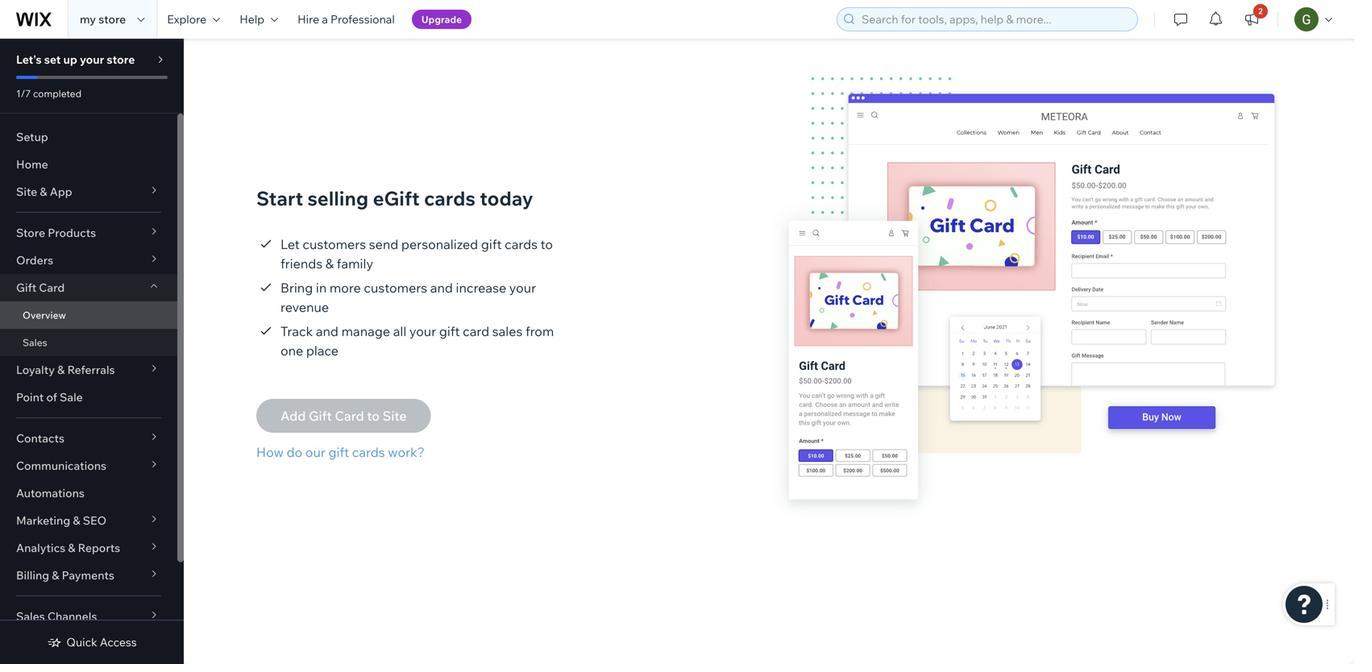 Task type: describe. For each thing, give the bounding box(es) containing it.
completed
[[33, 87, 82, 100]]

orders button
[[0, 247, 177, 274]]

start
[[256, 186, 303, 210]]

all
[[393, 323, 407, 339]]

send
[[369, 236, 399, 252]]

quick access button
[[47, 635, 137, 650]]

site
[[16, 185, 37, 199]]

seo
[[83, 514, 107, 528]]

card
[[463, 323, 490, 339]]

gift card button
[[0, 274, 177, 302]]

point
[[16, 390, 44, 404]]

billing
[[16, 569, 49, 583]]

marketing
[[16, 514, 70, 528]]

channels
[[47, 610, 97, 624]]

reports
[[78, 541, 120, 555]]

your inside sidebar "element"
[[80, 52, 104, 67]]

our
[[305, 444, 326, 460]]

cards inside button
[[352, 444, 385, 460]]

1/7 completed
[[16, 87, 82, 100]]

2
[[1259, 6, 1263, 16]]

access
[[100, 635, 137, 650]]

gift inside button
[[329, 444, 349, 460]]

site & app
[[16, 185, 72, 199]]

from
[[526, 323, 554, 339]]

set
[[44, 52, 61, 67]]

sales channels
[[16, 610, 97, 624]]

contacts button
[[0, 425, 177, 452]]

sales link
[[0, 329, 177, 356]]

automations
[[16, 486, 85, 500]]

Search for tools, apps, help & more... field
[[857, 8, 1133, 31]]

setup
[[16, 130, 48, 144]]

track
[[281, 323, 313, 339]]

my store
[[80, 12, 126, 26]]

start selling egift cards today
[[256, 186, 534, 210]]

more
[[330, 280, 361, 296]]

today
[[480, 186, 534, 210]]

how do our gift cards work? button
[[256, 443, 431, 462]]

0 vertical spatial and
[[430, 280, 453, 296]]

upgrade
[[422, 13, 462, 25]]

gift
[[16, 281, 36, 295]]

marketing & seo
[[16, 514, 107, 528]]

sale
[[60, 390, 83, 404]]

& for payments
[[52, 569, 59, 583]]

loyalty
[[16, 363, 55, 377]]

my
[[80, 12, 96, 26]]

1 horizontal spatial gift
[[439, 323, 460, 339]]

loyalty & referrals button
[[0, 356, 177, 384]]

let customers send personalized gift cards to friends & family bring in more customers and increase your revenue track and manage all your gift card sales from one place
[[281, 236, 554, 359]]

explore
[[167, 12, 207, 26]]

egift
[[373, 186, 420, 210]]

analytics & reports
[[16, 541, 120, 555]]

& inside "let customers send personalized gift cards to friends & family bring in more customers and increase your revenue track and manage all your gift card sales from one place"
[[326, 256, 334, 272]]

how do our gift cards work?
[[256, 444, 425, 460]]

billing & payments button
[[0, 562, 177, 589]]

1 vertical spatial customers
[[364, 280, 428, 296]]

store products button
[[0, 219, 177, 247]]

orders
[[16, 253, 53, 267]]

2 button
[[1235, 0, 1270, 39]]

one
[[281, 343, 303, 359]]

quick access
[[66, 635, 137, 650]]

sidebar element
[[0, 39, 184, 664]]

site & app button
[[0, 178, 177, 206]]

sales channels button
[[0, 603, 177, 631]]

analytics
[[16, 541, 65, 555]]

work?
[[388, 444, 425, 460]]

friends
[[281, 256, 323, 272]]

overview link
[[0, 302, 177, 329]]

communications
[[16, 459, 106, 473]]

& for reports
[[68, 541, 75, 555]]

point of sale link
[[0, 384, 177, 411]]

store products
[[16, 226, 96, 240]]

loyalty & referrals
[[16, 363, 115, 377]]

1/7
[[16, 87, 31, 100]]



Task type: locate. For each thing, give the bounding box(es) containing it.
let
[[281, 236, 300, 252]]

your right the all on the left of the page
[[410, 323, 436, 339]]

gift up increase
[[481, 236, 502, 252]]

1 vertical spatial sales
[[16, 610, 45, 624]]

1 horizontal spatial cards
[[424, 186, 476, 210]]

sales inside "dropdown button"
[[16, 610, 45, 624]]

& for seo
[[73, 514, 80, 528]]

& right the site
[[40, 185, 47, 199]]

& right loyalty
[[57, 363, 65, 377]]

analytics & reports button
[[0, 535, 177, 562]]

help button
[[230, 0, 288, 39]]

in
[[316, 280, 327, 296]]

how
[[256, 444, 284, 460]]

help
[[240, 12, 265, 26]]

store down my store
[[107, 52, 135, 67]]

a
[[322, 12, 328, 26]]

sales inside 'link'
[[23, 337, 47, 349]]

gift right our
[[329, 444, 349, 460]]

setup link
[[0, 123, 177, 151]]

upgrade button
[[412, 10, 472, 29]]

cards
[[424, 186, 476, 210], [505, 236, 538, 252], [352, 444, 385, 460]]

sales for sales
[[23, 337, 47, 349]]

store inside sidebar "element"
[[107, 52, 135, 67]]

of
[[46, 390, 57, 404]]

payments
[[62, 569, 114, 583]]

sales for sales channels
[[16, 610, 45, 624]]

2 vertical spatial your
[[410, 323, 436, 339]]

contacts
[[16, 431, 64, 446]]

selling
[[308, 186, 369, 210]]

do
[[287, 444, 303, 460]]

1 vertical spatial cards
[[505, 236, 538, 252]]

cards up personalized
[[424, 186, 476, 210]]

store
[[16, 226, 45, 240]]

point of sale
[[16, 390, 83, 404]]

store
[[99, 12, 126, 26], [107, 52, 135, 67]]

bring
[[281, 280, 313, 296]]

2 horizontal spatial cards
[[505, 236, 538, 252]]

communications button
[[0, 452, 177, 480]]

& right billing
[[52, 569, 59, 583]]

2 horizontal spatial your
[[509, 280, 536, 296]]

customers
[[303, 236, 366, 252], [364, 280, 428, 296]]

professional
[[331, 12, 395, 26]]

personalized
[[402, 236, 478, 252]]

cards left the to
[[505, 236, 538, 252]]

& inside popup button
[[52, 569, 59, 583]]

0 vertical spatial gift
[[481, 236, 502, 252]]

1 vertical spatial store
[[107, 52, 135, 67]]

hire a professional link
[[288, 0, 405, 39]]

1 horizontal spatial and
[[430, 280, 453, 296]]

1 vertical spatial gift
[[439, 323, 460, 339]]

0 vertical spatial customers
[[303, 236, 366, 252]]

and left increase
[[430, 280, 453, 296]]

gift
[[481, 236, 502, 252], [439, 323, 460, 339], [329, 444, 349, 460]]

card
[[39, 281, 65, 295]]

0 horizontal spatial gift
[[329, 444, 349, 460]]

home
[[16, 157, 48, 171]]

& inside "popup button"
[[73, 514, 80, 528]]

2 horizontal spatial gift
[[481, 236, 502, 252]]

marketing & seo button
[[0, 507, 177, 535]]

increase
[[456, 280, 507, 296]]

0 horizontal spatial your
[[80, 52, 104, 67]]

0 vertical spatial cards
[[424, 186, 476, 210]]

& left reports
[[68, 541, 75, 555]]

cards left work?
[[352, 444, 385, 460]]

products
[[48, 226, 96, 240]]

& left seo
[[73, 514, 80, 528]]

overview
[[23, 309, 66, 321]]

1 vertical spatial and
[[316, 323, 339, 339]]

customers up the all on the left of the page
[[364, 280, 428, 296]]

to
[[541, 236, 553, 252]]

and up place
[[316, 323, 339, 339]]

your right "up"
[[80, 52, 104, 67]]

1 horizontal spatial your
[[410, 323, 436, 339]]

gift left card
[[439, 323, 460, 339]]

customers up family
[[303, 236, 366, 252]]

2 vertical spatial gift
[[329, 444, 349, 460]]

family
[[337, 256, 373, 272]]

2 vertical spatial cards
[[352, 444, 385, 460]]

hire
[[298, 12, 319, 26]]

place
[[306, 343, 339, 359]]

app
[[50, 185, 72, 199]]

store right my
[[99, 12, 126, 26]]

0 horizontal spatial and
[[316, 323, 339, 339]]

revenue
[[281, 299, 329, 315]]

your right increase
[[509, 280, 536, 296]]

referrals
[[67, 363, 115, 377]]

up
[[63, 52, 77, 67]]

gift card
[[16, 281, 65, 295]]

0 vertical spatial store
[[99, 12, 126, 26]]

& left family
[[326, 256, 334, 272]]

let's
[[16, 52, 42, 67]]

quick
[[66, 635, 97, 650]]

sales up loyalty
[[23, 337, 47, 349]]

&
[[40, 185, 47, 199], [326, 256, 334, 272], [57, 363, 65, 377], [73, 514, 80, 528], [68, 541, 75, 555], [52, 569, 59, 583]]

home link
[[0, 151, 177, 178]]

your
[[80, 52, 104, 67], [509, 280, 536, 296], [410, 323, 436, 339]]

0 horizontal spatial cards
[[352, 444, 385, 460]]

0 vertical spatial your
[[80, 52, 104, 67]]

sales
[[493, 323, 523, 339]]

hire a professional
[[298, 12, 395, 26]]

& for referrals
[[57, 363, 65, 377]]

sales down billing
[[16, 610, 45, 624]]

let's set up your store
[[16, 52, 135, 67]]

sales
[[23, 337, 47, 349], [16, 610, 45, 624]]

& for app
[[40, 185, 47, 199]]

and
[[430, 280, 453, 296], [316, 323, 339, 339]]

billing & payments
[[16, 569, 114, 583]]

0 vertical spatial sales
[[23, 337, 47, 349]]

cards inside "let customers send personalized gift cards to friends & family bring in more customers and increase your revenue track and manage all your gift card sales from one place"
[[505, 236, 538, 252]]

1 vertical spatial your
[[509, 280, 536, 296]]

manage
[[342, 323, 390, 339]]



Task type: vqa. For each thing, say whether or not it's contained in the screenshot.
the rightmost AI
no



